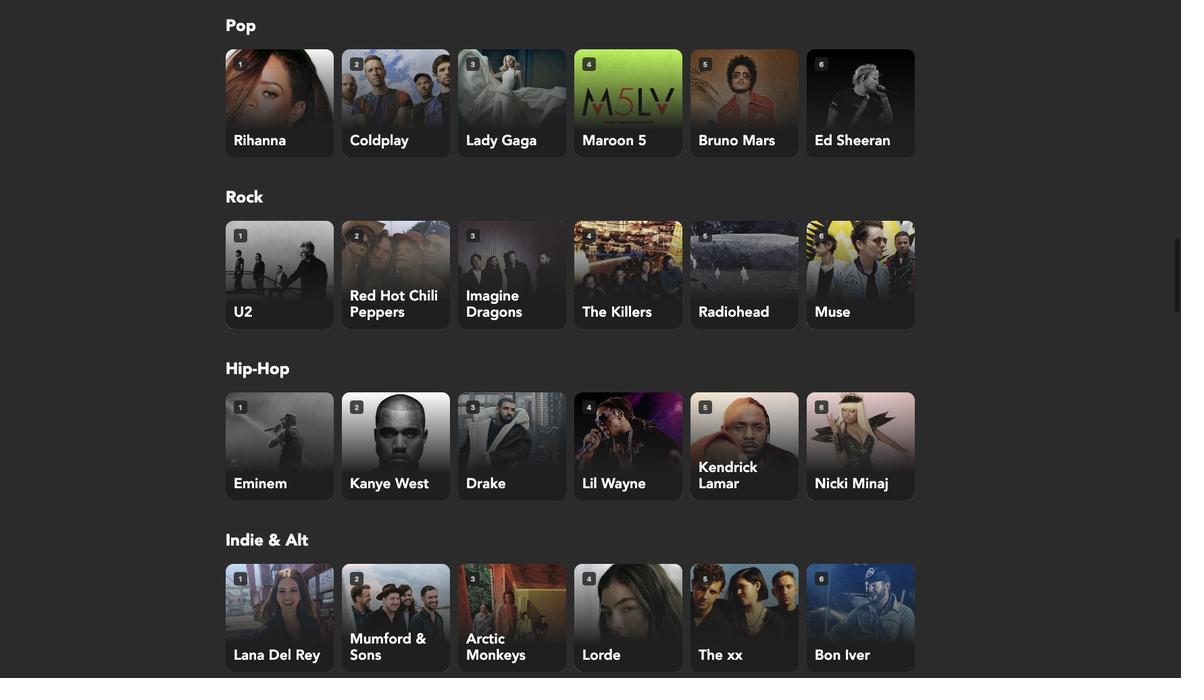 Task type: vqa. For each thing, say whether or not it's contained in the screenshot.


Task type: describe. For each thing, give the bounding box(es) containing it.
hip-
[[226, 358, 257, 380]]

rihanna
[[234, 131, 286, 151]]

kendrick lamar
[[699, 458, 757, 494]]

6 for rock
[[819, 231, 824, 240]]

5 for pop
[[703, 60, 708, 68]]

2 for rock
[[355, 231, 359, 240]]

maroon
[[583, 131, 634, 151]]

imagine dragons
[[466, 287, 522, 322]]

gaga
[[502, 131, 537, 151]]

arctic monkeys
[[466, 630, 526, 666]]

hot
[[380, 287, 405, 306]]

dragons
[[466, 303, 522, 322]]

3 for rock
[[471, 231, 475, 240]]

6 for indie & alt
[[819, 575, 824, 583]]

red
[[350, 287, 376, 306]]

kendrick
[[699, 458, 757, 478]]

killers
[[611, 303, 652, 322]]

sons
[[350, 646, 381, 666]]

& for mumford
[[416, 630, 426, 649]]

peppers
[[350, 303, 405, 322]]

west
[[395, 474, 429, 494]]

alt
[[285, 530, 308, 552]]

lil wayne
[[583, 474, 646, 494]]

& for indie
[[268, 530, 281, 552]]

lana del rey
[[234, 646, 320, 666]]

lamar
[[699, 474, 739, 494]]

red hot chili peppers
[[350, 287, 438, 322]]

nicki
[[815, 474, 848, 494]]

rock
[[226, 187, 263, 209]]

del
[[269, 646, 291, 666]]

kanye west
[[350, 474, 429, 494]]

radiohead
[[699, 303, 770, 322]]

nicki minaj
[[815, 474, 889, 494]]

1 for pop
[[239, 60, 242, 68]]

the for the xx
[[699, 646, 723, 666]]

1 for rock
[[239, 231, 242, 240]]

muse
[[815, 303, 851, 322]]

3 for pop
[[471, 60, 475, 68]]

hip-hop
[[226, 358, 290, 380]]

chili
[[409, 287, 438, 306]]

xx
[[727, 646, 743, 666]]

hop
[[257, 358, 290, 380]]

4 for pop
[[587, 60, 592, 68]]

the for the killers
[[583, 303, 607, 322]]

mumford & sons
[[350, 630, 426, 666]]

4 for indie & alt
[[587, 575, 592, 583]]

5 for rock
[[703, 231, 708, 240]]

4 for rock
[[587, 231, 592, 240]]

lady gaga
[[466, 131, 537, 151]]



Task type: locate. For each thing, give the bounding box(es) containing it.
1 6 from the top
[[819, 60, 824, 68]]

5 for indie & alt
[[703, 575, 708, 583]]

3 2 from the top
[[355, 403, 359, 411]]

3 1 from the top
[[239, 403, 242, 411]]

2 4 from the top
[[587, 231, 592, 240]]

1 down 'rock'
[[239, 231, 242, 240]]

monkeys
[[466, 646, 526, 666]]

4 for hip-hop
[[587, 403, 592, 411]]

kanye
[[350, 474, 391, 494]]

3 for indie & alt
[[471, 575, 475, 583]]

1 3 from the top
[[471, 60, 475, 68]]

3 4 from the top
[[587, 403, 592, 411]]

the left killers
[[583, 303, 607, 322]]

coldplay
[[350, 131, 409, 151]]

4 4 from the top
[[587, 575, 592, 583]]

1 down pop
[[239, 60, 242, 68]]

4 1 from the top
[[239, 575, 242, 583]]

1 down 'hip-'
[[239, 403, 242, 411]]

u2
[[234, 303, 252, 322]]

maroon 5
[[583, 131, 647, 151]]

1 1 from the top
[[239, 60, 242, 68]]

the xx
[[699, 646, 743, 666]]

lil
[[583, 474, 597, 494]]

iver
[[845, 646, 870, 666]]

1 horizontal spatial the
[[699, 646, 723, 666]]

3 6 from the top
[[819, 403, 824, 411]]

3 3 from the top
[[471, 403, 475, 411]]

1 2 from the top
[[355, 60, 359, 68]]

& right mumford
[[416, 630, 426, 649]]

1 horizontal spatial &
[[416, 630, 426, 649]]

4 2 from the top
[[355, 575, 359, 583]]

0 horizontal spatial the
[[583, 303, 607, 322]]

2 for hip-hop
[[355, 403, 359, 411]]

ed sheeran
[[815, 131, 891, 151]]

bruno mars
[[699, 131, 775, 151]]

5
[[703, 60, 708, 68], [638, 131, 647, 151], [703, 231, 708, 240], [703, 403, 708, 411], [703, 575, 708, 583]]

lorde
[[583, 646, 621, 666]]

the
[[583, 303, 607, 322], [699, 646, 723, 666]]

1 for hip-hop
[[239, 403, 242, 411]]

2 for pop
[[355, 60, 359, 68]]

4 6 from the top
[[819, 575, 824, 583]]

2 for indie & alt
[[355, 575, 359, 583]]

the left xx
[[699, 646, 723, 666]]

bon iver
[[815, 646, 870, 666]]

ed
[[815, 131, 833, 151]]

bruno
[[699, 131, 738, 151]]

2 2 from the top
[[355, 231, 359, 240]]

1 4 from the top
[[587, 60, 592, 68]]

indie & alt
[[226, 530, 308, 552]]

minaj
[[852, 474, 889, 494]]

arctic
[[466, 630, 505, 649]]

bon
[[815, 646, 841, 666]]

pop
[[226, 15, 256, 37]]

0 horizontal spatial &
[[268, 530, 281, 552]]

6 for pop
[[819, 60, 824, 68]]

mars
[[743, 131, 775, 151]]

2 1 from the top
[[239, 231, 242, 240]]

drake
[[466, 474, 506, 494]]

sheeran
[[837, 131, 891, 151]]

6 for hip-hop
[[819, 403, 824, 411]]

4 3 from the top
[[471, 575, 475, 583]]

2 3 from the top
[[471, 231, 475, 240]]

1 for indie & alt
[[239, 575, 242, 583]]

1 vertical spatial &
[[416, 630, 426, 649]]

1 down indie
[[239, 575, 242, 583]]

& left alt
[[268, 530, 281, 552]]

0 vertical spatial the
[[583, 303, 607, 322]]

lana
[[234, 646, 265, 666]]

2 6 from the top
[[819, 231, 824, 240]]

5 for hip-hop
[[703, 403, 708, 411]]

indie
[[226, 530, 264, 552]]

& inside mumford & sons
[[416, 630, 426, 649]]

2
[[355, 60, 359, 68], [355, 231, 359, 240], [355, 403, 359, 411], [355, 575, 359, 583]]

wayne
[[601, 474, 646, 494]]

the killers
[[583, 303, 652, 322]]

4
[[587, 60, 592, 68], [587, 231, 592, 240], [587, 403, 592, 411], [587, 575, 592, 583]]

6
[[819, 60, 824, 68], [819, 231, 824, 240], [819, 403, 824, 411], [819, 575, 824, 583]]

mumford
[[350, 630, 412, 649]]

3 for hip-hop
[[471, 403, 475, 411]]

0 vertical spatial &
[[268, 530, 281, 552]]

imagine
[[466, 287, 519, 306]]

1
[[239, 60, 242, 68], [239, 231, 242, 240], [239, 403, 242, 411], [239, 575, 242, 583]]

lady
[[466, 131, 498, 151]]

&
[[268, 530, 281, 552], [416, 630, 426, 649]]

3
[[471, 60, 475, 68], [471, 231, 475, 240], [471, 403, 475, 411], [471, 575, 475, 583]]

eminem
[[234, 474, 287, 494]]

rey
[[296, 646, 320, 666]]

1 vertical spatial the
[[699, 646, 723, 666]]



